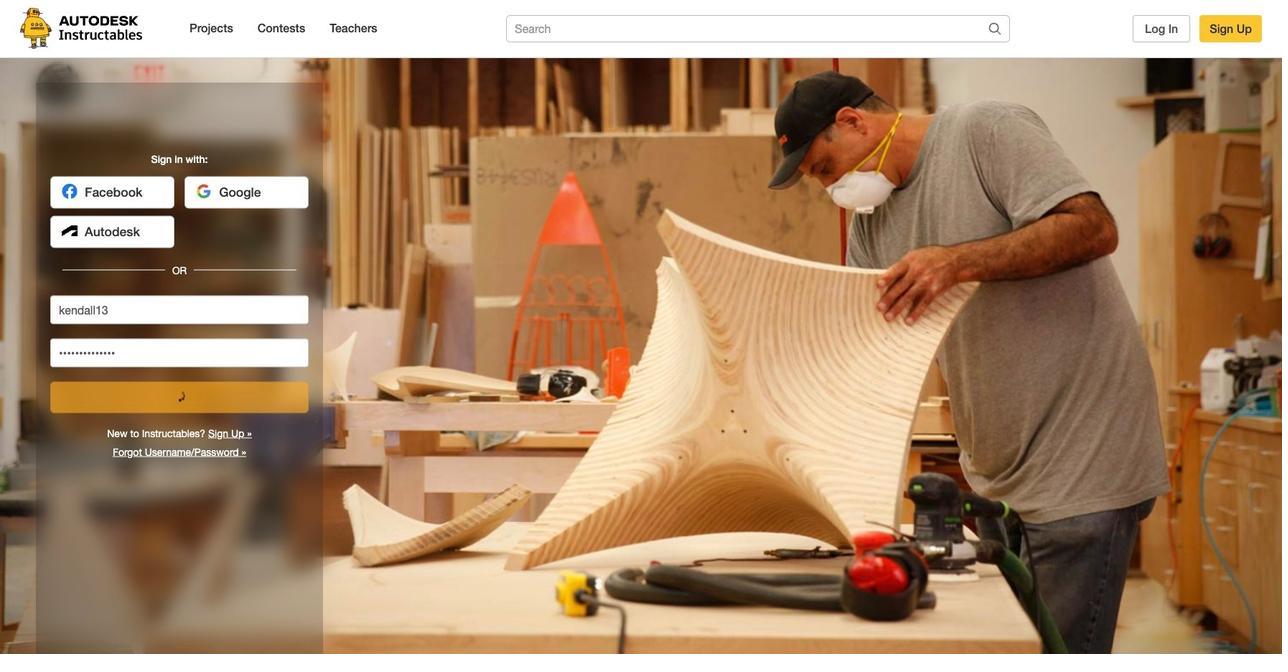 Task type: describe. For each thing, give the bounding box(es) containing it.
google image
[[195, 183, 213, 200]]

autodesk image
[[61, 223, 78, 240]]



Task type: locate. For each thing, give the bounding box(es) containing it.
Search search field
[[511, 19, 959, 39]]

Username text field
[[50, 295, 309, 324]]

Password password field
[[50, 338, 309, 367]]

facebook image
[[61, 183, 78, 200]]



Task type: vqa. For each thing, say whether or not it's contained in the screenshot.
Google image
yes



